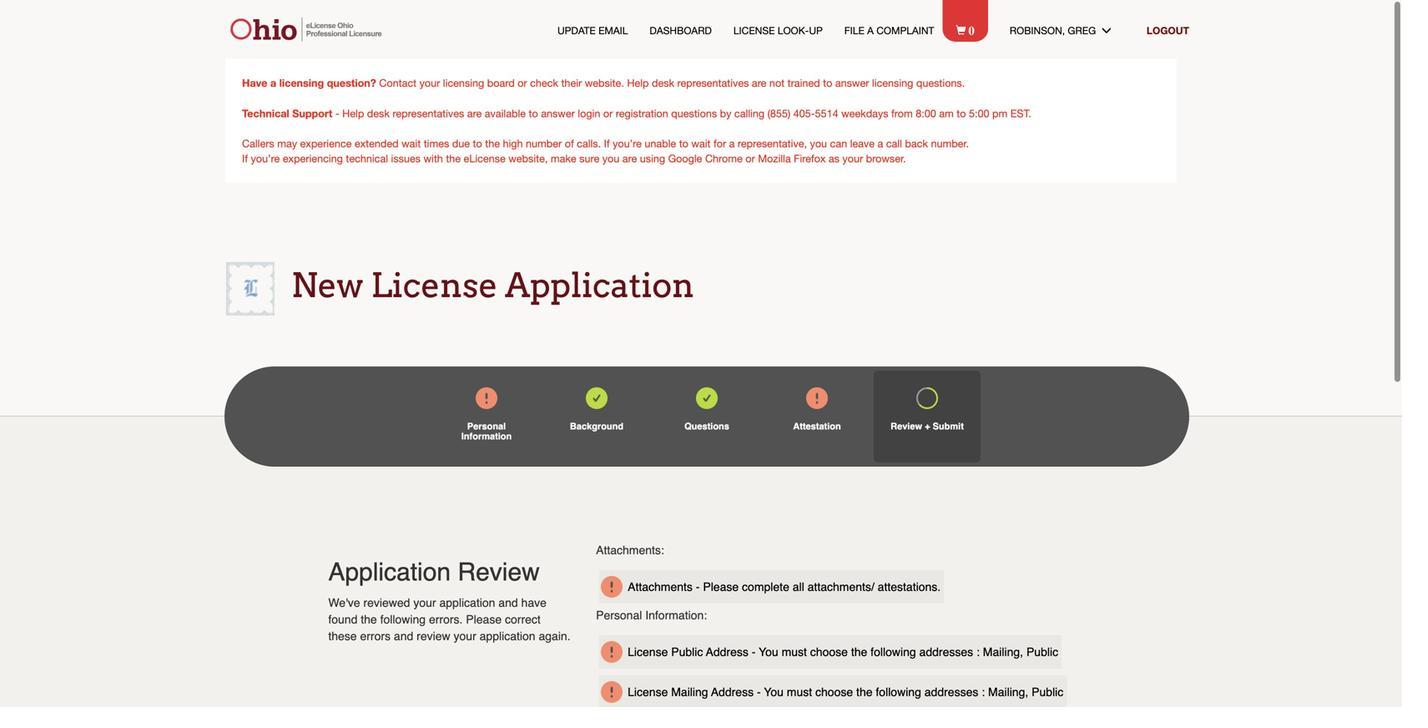 Task type: locate. For each thing, give the bounding box(es) containing it.
0 vertical spatial following
[[380, 613, 426, 626]]

0 vertical spatial choose
[[810, 645, 848, 659]]

0 vertical spatial :
[[977, 645, 980, 659]]

0 vertical spatial are
[[752, 77, 767, 89]]

public for license mailing address - you must choose the following addresses : mailing, public
[[1032, 685, 1064, 699]]

the up 'license mailing address - you must choose the following addresses : mailing, public' link
[[851, 645, 868, 659]]

your right contact
[[420, 77, 440, 89]]

0 horizontal spatial wait
[[402, 137, 421, 149]]

personal
[[467, 421, 506, 432], [596, 609, 642, 622]]

choose down license public address - you must choose the following addresses : mailing, public
[[816, 685, 853, 699]]

1 vertical spatial personal
[[596, 609, 642, 622]]

0 vertical spatial you
[[759, 645, 779, 659]]

application up errors. on the bottom left of the page
[[439, 596, 495, 609]]

address
[[706, 645, 749, 659], [711, 685, 754, 699]]

2 vertical spatial are
[[623, 152, 637, 164]]

1 horizontal spatial you
[[810, 137, 827, 149]]

you're
[[613, 137, 642, 149], [251, 152, 280, 164]]

calls.
[[577, 137, 601, 149]]

email
[[599, 25, 628, 36]]

1 vertical spatial must
[[787, 685, 812, 699]]

you for mailing
[[764, 685, 784, 699]]

if right calls.
[[604, 137, 610, 149]]

reviewed
[[363, 596, 410, 609]]

a
[[867, 25, 874, 36], [270, 76, 276, 89], [729, 137, 735, 149], [878, 137, 883, 149]]

to right am
[[957, 107, 966, 119]]

1 vertical spatial :
[[982, 685, 985, 699]]

1 vertical spatial application
[[480, 629, 536, 643]]

0 vertical spatial mailing,
[[983, 645, 1023, 659]]

menu down image
[[1102, 25, 1125, 35]]

submit
[[933, 421, 964, 432]]

0 vertical spatial addresses
[[919, 645, 973, 659]]

1 horizontal spatial personal
[[596, 609, 642, 622]]

following
[[380, 613, 426, 626], [871, 645, 916, 659], [876, 685, 921, 699]]

0 vertical spatial you
[[810, 137, 827, 149]]

and up correct
[[499, 596, 518, 609]]

license for license look-up
[[734, 25, 775, 36]]

0 vertical spatial desk
[[652, 77, 675, 89]]

0 horizontal spatial representatives
[[393, 107, 464, 119]]

desk up registration
[[652, 77, 675, 89]]

background
[[570, 421, 624, 432]]

a right file
[[867, 25, 874, 36]]

must
[[782, 645, 807, 659], [787, 685, 812, 699]]

review left +
[[891, 421, 922, 432]]

wait up the issues
[[402, 137, 421, 149]]

must up 'license mailing address - you must choose the following addresses : mailing, public' link
[[782, 645, 807, 659]]

dashboard
[[650, 25, 712, 36]]

licensing up the from
[[872, 77, 914, 89]]

to right "trained"
[[823, 77, 833, 89]]

help
[[627, 77, 649, 89], [342, 107, 364, 119]]

est.
[[1011, 107, 1032, 119]]

1 vertical spatial you
[[764, 685, 784, 699]]

google
[[668, 152, 702, 164]]

information:
[[645, 609, 707, 622]]

1 vertical spatial please
[[466, 613, 502, 626]]

you
[[810, 137, 827, 149], [602, 152, 620, 164]]

question?
[[327, 76, 376, 89]]

website.
[[585, 77, 624, 89]]

answer up the weekdays
[[835, 77, 869, 89]]

1 vertical spatial you
[[602, 152, 620, 164]]

1 horizontal spatial application
[[505, 265, 694, 306]]

following down reviewed
[[380, 613, 426, 626]]

1 vertical spatial addresses
[[925, 685, 979, 699]]

0 horizontal spatial help
[[342, 107, 364, 119]]

review up have
[[458, 558, 540, 586]]

0 vertical spatial personal
[[467, 421, 506, 432]]

1 vertical spatial mailing,
[[988, 685, 1029, 699]]

0
[[969, 22, 975, 36]]

0 horizontal spatial are
[[467, 107, 482, 119]]

1 vertical spatial or
[[603, 107, 613, 119]]

help inside technical support - help desk representatives are available to answer login or registration questions by calling (855) 405-5514 weekdays from 8:00 am to 5:00 pm est.
[[342, 107, 364, 119]]

your up errors. on the bottom left of the page
[[413, 596, 436, 609]]

robinson,
[[1010, 25, 1065, 36]]

desk inside technical support - help desk representatives are available to answer login or registration questions by calling (855) 405-5514 weekdays from 8:00 am to 5:00 pm est.
[[367, 107, 390, 119]]

number.
[[931, 137, 969, 149]]

the down due
[[446, 152, 461, 164]]

following for license public address - you must choose the following addresses : mailing, public
[[871, 645, 916, 659]]

wait left for
[[691, 137, 711, 149]]

help down question?
[[342, 107, 364, 119]]

to up google
[[679, 137, 689, 149]]

1 horizontal spatial answer
[[835, 77, 869, 89]]

board
[[487, 77, 515, 89]]

1 wait from the left
[[402, 137, 421, 149]]

attachments - please complete all attachments/ attestations.
[[628, 580, 941, 593]]

robinson, greg
[[1010, 25, 1102, 36]]

you're up using
[[613, 137, 642, 149]]

are
[[752, 77, 767, 89], [467, 107, 482, 119], [623, 152, 637, 164]]

address right mailing
[[711, 685, 754, 699]]

- right support
[[335, 107, 339, 119]]

issues
[[391, 152, 421, 164]]

attachments:
[[596, 543, 664, 557]]

by
[[720, 107, 732, 119]]

1 horizontal spatial help
[[627, 77, 649, 89]]

you up firefox
[[810, 137, 827, 149]]

please
[[703, 580, 739, 593], [466, 613, 502, 626]]

you down license public address - you must choose the following addresses : mailing, public
[[764, 685, 784, 699]]

are inside have a licensing question? contact your licensing board or check their website. help desk representatives are not trained to answer licensing questions.
[[752, 77, 767, 89]]

0 horizontal spatial answer
[[541, 107, 575, 119]]

licensing left board
[[443, 77, 484, 89]]

2 vertical spatial or
[[746, 152, 755, 164]]

dashboard link
[[650, 23, 712, 38]]

correct
[[505, 613, 541, 626]]

0 vertical spatial representatives
[[677, 77, 749, 89]]

0 horizontal spatial review
[[458, 558, 540, 586]]

the down license public address - you must choose the following addresses : mailing, public
[[856, 685, 873, 699]]

public for license public address - you must choose the following addresses : mailing, public
[[1027, 645, 1059, 659]]

1 vertical spatial and
[[394, 629, 413, 643]]

1 vertical spatial desk
[[367, 107, 390, 119]]

stamp image
[[225, 262, 275, 316]]

or
[[518, 77, 527, 89], [603, 107, 613, 119], [746, 152, 755, 164]]

the for we've reviewed your application and have found the following errors. please correct these errors and review your application again.
[[361, 613, 377, 626]]

as
[[829, 152, 840, 164]]

the
[[485, 137, 500, 149], [446, 152, 461, 164], [361, 613, 377, 626], [851, 645, 868, 659], [856, 685, 873, 699]]

1 horizontal spatial representatives
[[677, 77, 749, 89]]

the inside we've reviewed your application and have found the following errors. please correct these errors and review your application again.
[[361, 613, 377, 626]]

login
[[578, 107, 600, 119]]

answer
[[835, 77, 869, 89], [541, 107, 575, 119]]

1 vertical spatial help
[[342, 107, 364, 119]]

if down callers
[[242, 152, 248, 164]]

and right errors
[[394, 629, 413, 643]]

0 vertical spatial answer
[[835, 77, 869, 89]]

wait
[[402, 137, 421, 149], [691, 137, 711, 149]]

0 horizontal spatial desk
[[367, 107, 390, 119]]

choose for mailing
[[816, 685, 853, 699]]

1 horizontal spatial :
[[982, 685, 985, 699]]

1 vertical spatial answer
[[541, 107, 575, 119]]

or right board
[[518, 77, 527, 89]]

licensing up support
[[279, 76, 324, 89]]

1 vertical spatial if
[[242, 152, 248, 164]]

0 horizontal spatial or
[[518, 77, 527, 89]]

1 horizontal spatial and
[[499, 596, 518, 609]]

2 horizontal spatial are
[[752, 77, 767, 89]]

representatives
[[677, 77, 749, 89], [393, 107, 464, 119]]

0 horizontal spatial application
[[328, 558, 451, 586]]

personal inside personal information
[[467, 421, 506, 432]]

license for license mailing address - you must choose the following addresses : mailing, public
[[628, 685, 668, 699]]

personal for personal information
[[467, 421, 506, 432]]

0 vertical spatial help
[[627, 77, 649, 89]]

1 vertical spatial representatives
[[393, 107, 464, 119]]

technical
[[242, 107, 289, 119]]

am
[[939, 107, 954, 119]]

personal information:
[[596, 609, 707, 622]]

help up technical support - help desk representatives are available to answer login or registration questions by calling (855) 405-5514 weekdays from 8:00 am to 5:00 pm est.
[[627, 77, 649, 89]]

must for mailing
[[787, 685, 812, 699]]

are left not at right top
[[752, 77, 767, 89]]

0 vertical spatial address
[[706, 645, 749, 659]]

- down complete
[[752, 645, 756, 659]]

1 horizontal spatial are
[[623, 152, 637, 164]]

following down license public address - you must choose the following addresses : mailing, public
[[876, 685, 921, 699]]

application
[[439, 596, 495, 609], [480, 629, 536, 643]]

0 horizontal spatial personal
[[467, 421, 506, 432]]

available
[[485, 107, 526, 119]]

your down leave
[[843, 152, 863, 164]]

following up 'license mailing address - you must choose the following addresses : mailing, public' link
[[871, 645, 916, 659]]

application
[[505, 265, 694, 306], [328, 558, 451, 586]]

if
[[604, 137, 610, 149], [242, 152, 248, 164]]

the up errors
[[361, 613, 377, 626]]

are inside 'callers may experience extended wait times due to the high number of calls. if you're unable to wait for a representative, you can leave a call back number. if you're experiencing technical issues with the elicense website, make sure you are using google chrome or mozilla firefox as your browser.'
[[623, 152, 637, 164]]

licensing
[[279, 76, 324, 89], [443, 77, 484, 89], [872, 77, 914, 89]]

a left call
[[878, 137, 883, 149]]

1 vertical spatial review
[[458, 558, 540, 586]]

addresses for license mailing address - you must choose the following addresses : mailing, public
[[925, 685, 979, 699]]

a right for
[[729, 137, 735, 149]]

1 horizontal spatial wait
[[691, 137, 711, 149]]

1 vertical spatial address
[[711, 685, 754, 699]]

1 vertical spatial you're
[[251, 152, 280, 164]]

questions
[[671, 107, 717, 119]]

questions
[[685, 421, 729, 432]]

to
[[823, 77, 833, 89], [529, 107, 538, 119], [957, 107, 966, 119], [473, 137, 482, 149], [679, 137, 689, 149]]

choose
[[810, 645, 848, 659], [816, 685, 853, 699]]

the for license mailing address - you must choose the following addresses : mailing, public
[[856, 685, 873, 699]]

0 vertical spatial must
[[782, 645, 807, 659]]

you for public
[[759, 645, 779, 659]]

0 vertical spatial or
[[518, 77, 527, 89]]

0 vertical spatial review
[[891, 421, 922, 432]]

are left using
[[623, 152, 637, 164]]

may
[[277, 137, 297, 149]]

or right "login"
[[603, 107, 613, 119]]

following inside we've reviewed your application and have found the following errors. please correct these errors and review your application again.
[[380, 613, 426, 626]]

application down correct
[[480, 629, 536, 643]]

your
[[420, 77, 440, 89], [843, 152, 863, 164], [413, 596, 436, 609], [454, 629, 476, 643]]

please right errors. on the bottom left of the page
[[466, 613, 502, 626]]

- inside technical support - help desk representatives are available to answer login or registration questions by calling (855) 405-5514 weekdays from 8:00 am to 5:00 pm est.
[[335, 107, 339, 119]]

your inside have a licensing question? contact your licensing board or check their website. help desk representatives are not trained to answer licensing questions.
[[420, 77, 440, 89]]

2 horizontal spatial or
[[746, 152, 755, 164]]

0 vertical spatial please
[[703, 580, 739, 593]]

or left mozilla
[[746, 152, 755, 164]]

you right sure
[[602, 152, 620, 164]]

please inside we've reviewed your application and have found the following errors. please correct these errors and review your application again.
[[466, 613, 502, 626]]

1 vertical spatial are
[[467, 107, 482, 119]]

1 horizontal spatial or
[[603, 107, 613, 119]]

please left complete
[[703, 580, 739, 593]]

1 vertical spatial following
[[871, 645, 916, 659]]

1 horizontal spatial review
[[891, 421, 922, 432]]

questions.
[[916, 77, 965, 89]]

you're down callers
[[251, 152, 280, 164]]

0 horizontal spatial :
[[977, 645, 980, 659]]

2 vertical spatial following
[[876, 685, 921, 699]]

logout link
[[1147, 25, 1189, 36]]

answer left "login"
[[541, 107, 575, 119]]

times
[[424, 137, 449, 149]]

1 horizontal spatial please
[[703, 580, 739, 593]]

1 vertical spatial choose
[[816, 685, 853, 699]]

license for license public address - you must choose the following addresses : mailing, public
[[628, 645, 668, 659]]

0 link
[[956, 22, 988, 38]]

: for license mailing address - you must choose the following addresses : mailing, public
[[982, 685, 985, 699]]

logout
[[1147, 25, 1189, 36]]

0 horizontal spatial and
[[394, 629, 413, 643]]

choose up 'license mailing address - you must choose the following addresses : mailing, public' link
[[810, 645, 848, 659]]

license look-up link
[[734, 23, 823, 38]]

must down license public address - you must choose the following addresses : mailing, public
[[787, 685, 812, 699]]

:
[[977, 645, 980, 659], [982, 685, 985, 699]]

with
[[424, 152, 443, 164]]

0 horizontal spatial if
[[242, 152, 248, 164]]

mailing,
[[983, 645, 1023, 659], [988, 685, 1029, 699]]

you
[[759, 645, 779, 659], [764, 685, 784, 699]]

desk up extended
[[367, 107, 390, 119]]

0 horizontal spatial you're
[[251, 152, 280, 164]]

you down complete
[[759, 645, 779, 659]]

0 vertical spatial you're
[[613, 137, 642, 149]]

found
[[328, 613, 358, 626]]

0 horizontal spatial please
[[466, 613, 502, 626]]

address up mailing
[[706, 645, 749, 659]]

look-
[[778, 25, 809, 36]]

are left available
[[467, 107, 482, 119]]

license look-up
[[734, 25, 823, 36]]

representatives up times
[[393, 107, 464, 119]]

0 vertical spatial if
[[604, 137, 610, 149]]

1 horizontal spatial desk
[[652, 77, 675, 89]]

desk
[[652, 77, 675, 89], [367, 107, 390, 119]]

representatives up by
[[677, 77, 749, 89]]

personal information
[[461, 421, 512, 442]]

license public address - you must choose the following addresses : mailing, public
[[628, 645, 1059, 659]]

mailing, for license mailing address - you must choose the following addresses : mailing, public
[[988, 685, 1029, 699]]

the for license public address - you must choose the following addresses : mailing, public
[[851, 645, 868, 659]]



Task type: vqa. For each thing, say whether or not it's contained in the screenshot.
pm
yes



Task type: describe. For each thing, give the bounding box(es) containing it.
: for license public address - you must choose the following addresses : mailing, public
[[977, 645, 980, 659]]

call
[[886, 137, 902, 149]]

personal for personal information:
[[596, 609, 642, 622]]

complaint
[[877, 25, 934, 36]]

we've
[[328, 596, 360, 609]]

file a complaint
[[845, 25, 934, 36]]

can
[[830, 137, 847, 149]]

attachments - please complete all attachments/ attestations. link
[[628, 580, 941, 593]]

information
[[461, 431, 512, 442]]

+
[[925, 421, 930, 432]]

file
[[845, 25, 865, 36]]

new license application
[[291, 265, 694, 306]]

weekdays
[[841, 107, 889, 119]]

leave
[[850, 137, 875, 149]]

review
[[417, 629, 450, 643]]

address for public
[[706, 645, 749, 659]]

errors.
[[429, 613, 463, 626]]

application review
[[328, 558, 540, 586]]

from
[[892, 107, 913, 119]]

help inside have a licensing question? contact your licensing board or check their website. help desk representatives are not trained to answer licensing questions.
[[627, 77, 649, 89]]

callers
[[242, 137, 274, 149]]

to right due
[[473, 137, 482, 149]]

choose for public
[[810, 645, 848, 659]]

sure
[[579, 152, 600, 164]]

greg
[[1068, 25, 1096, 36]]

back
[[905, 137, 928, 149]]

complete
[[742, 580, 790, 593]]

experience
[[300, 137, 352, 149]]

check
[[530, 77, 558, 89]]

405-
[[794, 107, 815, 119]]

1 horizontal spatial you're
[[613, 137, 642, 149]]

or inside 'callers may experience extended wait times due to the high number of calls. if you're unable to wait for a representative, you can leave a call back number. if you're experiencing technical issues with the elicense website, make sure you are using google chrome or mozilla firefox as your browser.'
[[746, 152, 755, 164]]

their
[[561, 77, 582, 89]]

answer inside technical support - help desk representatives are available to answer login or registration questions by calling (855) 405-5514 weekdays from 8:00 am to 5:00 pm est.
[[541, 107, 575, 119]]

errors
[[360, 629, 391, 643]]

up
[[809, 25, 823, 36]]

license public address - you must choose the following addresses : mailing, public link
[[628, 645, 1059, 659]]

representatives inside have a licensing question? contact your licensing board or check their website. help desk representatives are not trained to answer licensing questions.
[[677, 77, 749, 89]]

registration
[[616, 107, 668, 119]]

review + submit button
[[874, 371, 981, 462]]

1 horizontal spatial licensing
[[443, 77, 484, 89]]

following for we've reviewed your application and have found the following errors. please correct these errors and review your application again.
[[380, 613, 426, 626]]

following for license mailing address - you must choose the following addresses : mailing, public
[[876, 685, 921, 699]]

8:00
[[916, 107, 936, 119]]

- up information:
[[696, 580, 700, 593]]

technical support - help desk representatives are available to answer login or registration questions by calling (855) 405-5514 weekdays from 8:00 am to 5:00 pm est.
[[242, 107, 1032, 119]]

questions button
[[654, 371, 760, 462]]

address for mailing
[[711, 685, 754, 699]]

addresses for license public address - you must choose the following addresses : mailing, public
[[919, 645, 973, 659]]

calling
[[735, 107, 765, 119]]

personal information button
[[433, 371, 540, 462]]

2 horizontal spatial licensing
[[872, 77, 914, 89]]

1 horizontal spatial if
[[604, 137, 610, 149]]

for
[[714, 137, 726, 149]]

extended
[[355, 137, 399, 149]]

elicense ohio professional licensure image
[[225, 17, 391, 42]]

attestation
[[793, 421, 841, 432]]

have a licensing question? contact your licensing board or check their website. help desk representatives are not trained to answer licensing questions.
[[242, 76, 965, 89]]

again.
[[539, 629, 571, 643]]

review + submit
[[891, 421, 964, 432]]

update email link
[[558, 23, 628, 38]]

experiencing
[[283, 152, 343, 164]]

all
[[793, 580, 804, 593]]

firefox
[[794, 152, 826, 164]]

mailing, for license public address - you must choose the following addresses : mailing, public
[[983, 645, 1023, 659]]

1 vertical spatial application
[[328, 558, 451, 586]]

not
[[770, 77, 785, 89]]

pm
[[992, 107, 1008, 119]]

a right have
[[270, 76, 276, 89]]

- right mailing
[[757, 685, 761, 699]]

update
[[558, 25, 596, 36]]

elicense
[[464, 152, 506, 164]]

these
[[328, 629, 357, 643]]

make
[[551, 152, 577, 164]]

5514
[[815, 107, 839, 119]]

review inside button
[[891, 421, 922, 432]]

contact
[[379, 77, 417, 89]]

to right available
[[529, 107, 538, 119]]

unable
[[645, 137, 676, 149]]

or inside technical support - help desk representatives are available to answer login or registration questions by calling (855) 405-5514 weekdays from 8:00 am to 5:00 pm est.
[[603, 107, 613, 119]]

background button
[[543, 371, 650, 462]]

attestation button
[[764, 371, 871, 462]]

2 wait from the left
[[691, 137, 711, 149]]

update email
[[558, 25, 628, 36]]

answer inside have a licensing question? contact your licensing board or check their website. help desk representatives are not trained to answer licensing questions.
[[835, 77, 869, 89]]

representative,
[[738, 137, 807, 149]]

or inside have a licensing question? contact your licensing board or check their website. help desk representatives are not trained to answer licensing questions.
[[518, 77, 527, 89]]

website,
[[509, 152, 548, 164]]

representatives inside technical support - help desk representatives are available to answer login or registration questions by calling (855) 405-5514 weekdays from 8:00 am to 5:00 pm est.
[[393, 107, 464, 119]]

0 vertical spatial and
[[499, 596, 518, 609]]

mozilla
[[758, 152, 791, 164]]

0 horizontal spatial licensing
[[279, 76, 324, 89]]

the up elicense
[[485, 137, 500, 149]]

your inside 'callers may experience extended wait times due to the high number of calls. if you're unable to wait for a representative, you can leave a call back number. if you're experiencing technical issues with the elicense website, make sure you are using google chrome or mozilla firefox as your browser.'
[[843, 152, 863, 164]]

your down errors. on the bottom left of the page
[[454, 629, 476, 643]]

desk inside have a licensing question? contact your licensing board or check their website. help desk representatives are not trained to answer licensing questions.
[[652, 77, 675, 89]]

high
[[503, 137, 523, 149]]

5:00
[[969, 107, 990, 119]]

chrome
[[705, 152, 743, 164]]

0 horizontal spatial you
[[602, 152, 620, 164]]

callers may experience extended wait times due to the high number of calls. if you're unable to wait for a representative, you can leave a call back number. if you're experiencing technical issues with the elicense website, make sure you are using google chrome or mozilla firefox as your browser.
[[242, 137, 969, 164]]

license mailing address - you must choose the following addresses : mailing, public
[[628, 685, 1064, 699]]

attachments/
[[808, 580, 875, 593]]

are inside technical support - help desk representatives are available to answer login or registration questions by calling (855) 405-5514 weekdays from 8:00 am to 5:00 pm est.
[[467, 107, 482, 119]]

0 vertical spatial application
[[505, 265, 694, 306]]

to inside have a licensing question? contact your licensing board or check their website. help desk representatives are not trained to answer licensing questions.
[[823, 77, 833, 89]]

0 vertical spatial application
[[439, 596, 495, 609]]

support
[[292, 107, 332, 119]]

using
[[640, 152, 665, 164]]

robinson, greg link
[[1010, 23, 1125, 38]]

(855)
[[768, 107, 791, 119]]

must for public
[[782, 645, 807, 659]]

license mailing address - you must choose the following addresses : mailing, public link
[[628, 685, 1064, 699]]

attestations.
[[878, 580, 941, 593]]



